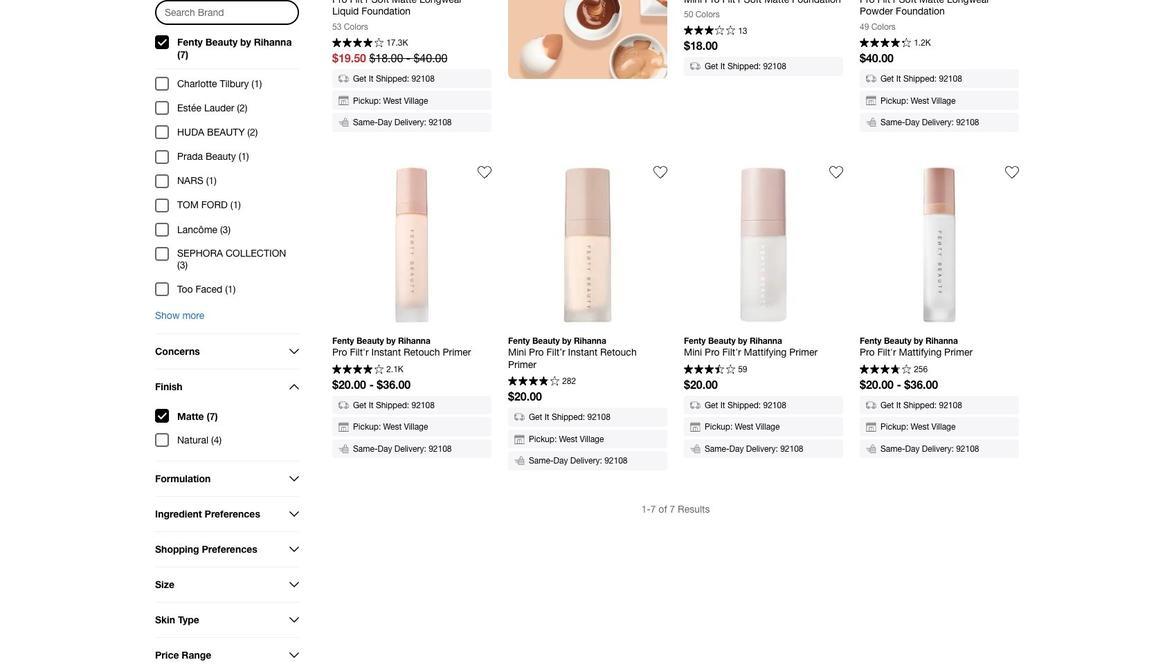 Task type: describe. For each thing, give the bounding box(es) containing it.
Search Brand search field
[[156, 1, 298, 24]]

foundation finder | take the quiz > image
[[508, 0, 667, 79]]

2.1k reviews element
[[386, 365, 404, 374]]

1.2k reviews element
[[914, 39, 931, 47]]

sign in to love fenty beauty by rihanna - pro filt'r mattifying primer image
[[1005, 165, 1019, 179]]

4 stars element for the 2.1k reviews element at the left bottom of page
[[332, 365, 383, 376]]

59 reviews element
[[738, 365, 747, 374]]

17.3k reviews element
[[386, 39, 408, 47]]

sign in to love fenty beauty by rihanna - pro filt'r instant retouch primer image
[[478, 165, 492, 179]]

4 stars element for 17.3k reviews element
[[332, 38, 383, 49]]

3 stars element
[[684, 26, 735, 37]]

sign in to love fenty beauty by rihanna - mini pro filt'r instant retouch primer image
[[654, 165, 667, 179]]



Task type: locate. For each thing, give the bounding box(es) containing it.
1 horizontal spatial 3.5 stars element
[[860, 365, 911, 376]]

4 stars element left 17.3k reviews element
[[332, 38, 383, 49]]

fenty beauty by rihanna - mini pro filt'r mattifying primer image
[[684, 165, 843, 324]]

sign in to love fenty beauty by rihanna - mini pro filt'r mattifying primer image
[[829, 165, 843, 179]]

3.5 stars element
[[684, 365, 735, 376], [860, 365, 911, 376]]

13 reviews element
[[738, 27, 747, 35]]

3.5 stars element for 256 reviews 'element'
[[860, 365, 911, 376]]

1 vertical spatial 4 stars element
[[332, 365, 383, 376]]

3.5 stars element left 256 reviews 'element'
[[860, 365, 911, 376]]

4.5 stars element
[[860, 38, 911, 49]]

0 vertical spatial 4 stars element
[[332, 38, 383, 49]]

2 3.5 stars element from the left
[[860, 365, 911, 376]]

4 stars element
[[332, 38, 383, 49], [332, 365, 383, 376], [508, 377, 559, 388]]

4 stars element left 282 reviews element
[[508, 377, 559, 388]]

fenty beauty by rihanna - pro filt'r instant retouch primer image
[[332, 165, 492, 324]]

4 stars element left the 2.1k reviews element at the left bottom of page
[[332, 365, 383, 376]]

fenty beauty by rihanna - pro filt'r mattifying primer image
[[860, 165, 1019, 324]]

3.5 stars element for '59 reviews' element
[[684, 365, 735, 376]]

1 3.5 stars element from the left
[[684, 365, 735, 376]]

fenty beauty by rihanna - mini pro filt'r instant retouch primer image
[[508, 165, 667, 324]]

3.5 stars element left '59 reviews' element
[[684, 365, 735, 376]]

4 stars element for 282 reviews element
[[508, 377, 559, 388]]

282 reviews element
[[562, 378, 576, 386]]

0 horizontal spatial 3.5 stars element
[[684, 365, 735, 376]]

256 reviews element
[[914, 365, 928, 374]]

2 vertical spatial 4 stars element
[[508, 377, 559, 388]]



Task type: vqa. For each thing, say whether or not it's contained in the screenshot.
Oil inside Fable & Mane Holiroots™ Pre-Wash Hair Treatment Oil
no



